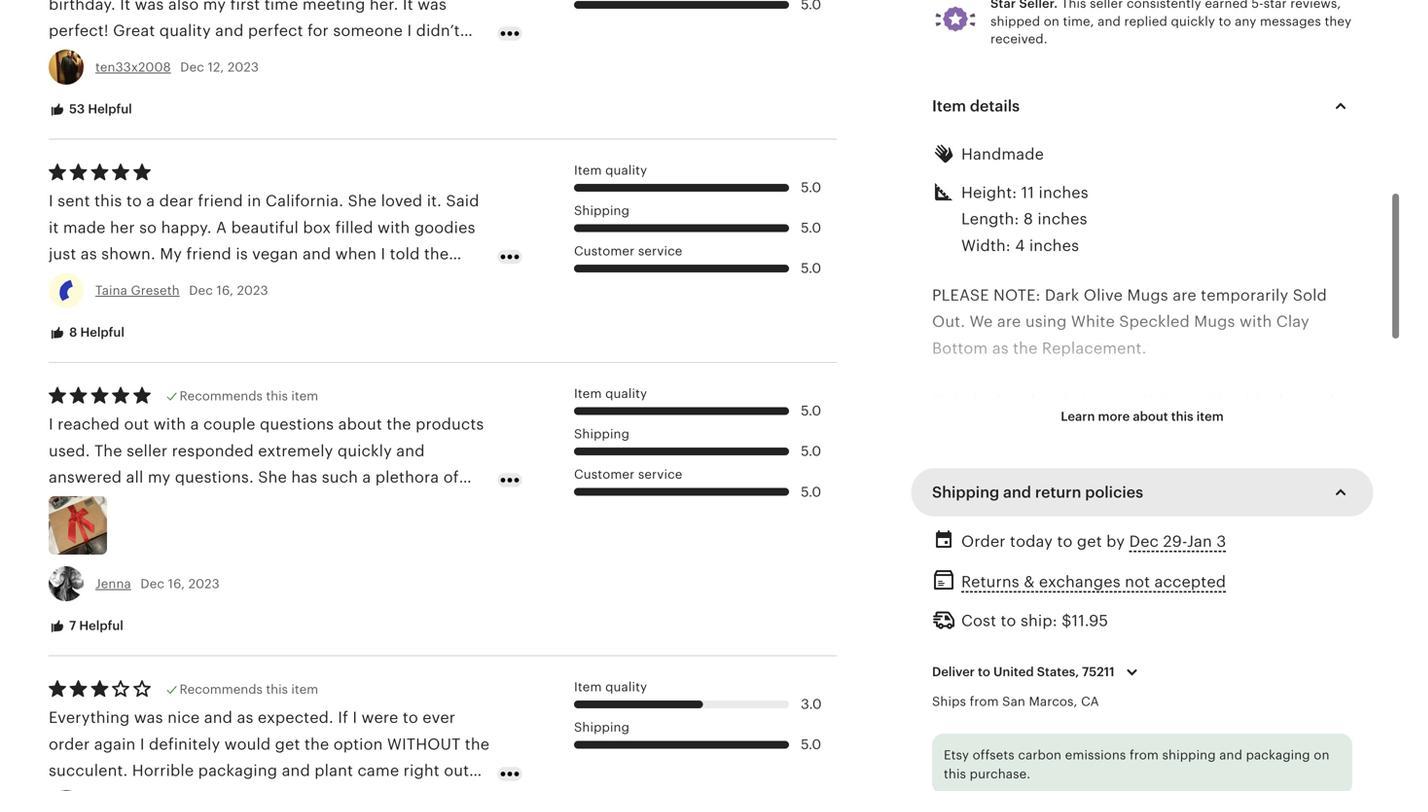 Task type: describe. For each thing, give the bounding box(es) containing it.
(vanilla
[[1073, 763, 1127, 781]]

length:
[[962, 210, 1019, 228]]

the inside please note: dark olive mugs are temporarily sold out. we are using white speckled mugs with clay bottom as the replacement.
[[1013, 340, 1038, 357]]

order
[[49, 736, 90, 753]]

taina greseth link
[[95, 283, 180, 298]]

i sent this to a dear friend in california. she loved it. said it made her so happy. a beautiful box filled with goodies just as shown. my friend is vegan and when i told the seller she told me she would add vegan chocolate. love this shop. shipped quickly and perfectly.
[[49, 192, 479, 316]]

this seller consistently earned 5-star reviews, shipped on time, and replied quickly to any messages they received.
[[991, 0, 1352, 46]]

shipping and return policies button
[[915, 469, 1370, 516]]

1 vertical spatial best
[[1066, 551, 1099, 569]]

1 well from the left
[[932, 498, 963, 516]]

reactive
[[1156, 737, 1217, 754]]

recommends this item for 3.0
[[180, 682, 318, 697]]

dec left 12,
[[180, 60, 204, 75]]

2 vertical spatial inches
[[1030, 237, 1079, 254]]

are inside pick the handmade hygge gift box with a blanket and socks that works best for any occasion - whether you want to send hugs and love to a friend who's going through rough times, or a loved one who doesn't feel well and needs some positive get well vibes. encouragement gift baskets and cheer up care packages are the best way to show how much you love them!
[[1009, 551, 1033, 569]]

states,
[[1037, 665, 1079, 679]]

works
[[1014, 419, 1058, 436]]

vibes.
[[1224, 498, 1269, 516]]

29-
[[1163, 533, 1187, 551]]

dec right "jenna" "link"
[[141, 577, 165, 591]]

7 helpful button
[[34, 608, 138, 645]]

0 vertical spatial best
[[1063, 419, 1096, 436]]

going
[[1274, 445, 1318, 463]]

✭ mini cappuccino mug with reactive glaze (5 oz) ✭ scented candle (vanilla cookie)
[[932, 737, 1307, 781]]

return
[[1035, 484, 1082, 501]]

i up chocolate.
[[381, 245, 386, 263]]

add
[[269, 272, 298, 289]]

on for packaging
[[1314, 748, 1330, 762]]

75211
[[1082, 665, 1115, 679]]

when inside everything was nice and as expected. if i were to ever order again i definitely would get the option without the succulent. horrible packaging and plant came right out when trying to unwrap it and many of the pieces on
[[49, 789, 90, 791]]

dec right by
[[1130, 533, 1159, 551]]

baskets
[[1088, 525, 1145, 542]]

1 horizontal spatial gift
[[1133, 392, 1160, 410]]

a right or
[[1118, 472, 1126, 489]]

oz)
[[1285, 737, 1307, 754]]

the down the plant
[[337, 789, 361, 791]]

ten33x2008 link
[[95, 60, 171, 75]]

item details
[[932, 98, 1020, 115]]

again
[[94, 736, 136, 753]]

from inside etsy offsets carbon emissions from shipping and packaging on this purchase.
[[1130, 748, 1159, 762]]

0 vertical spatial are
[[1173, 287, 1197, 304]]

cost to ship: $ 11.95
[[962, 612, 1109, 630]]

i right if
[[353, 709, 357, 727]]

helpful for 7 helpful
[[79, 619, 123, 633]]

doesn't
[[1246, 472, 1302, 489]]

packaging inside everything was nice and as expected. if i were to ever order again i definitely would get the option without the succulent. horrible packaging and plant came right out when trying to unwrap it and many of the pieces on
[[198, 762, 278, 780]]

want
[[932, 445, 969, 463]]

with inside "i sent this to a dear friend in california. she loved it. said it made her so happy. a beautiful box filled with goodies just as shown. my friend is vegan and when i told the seller she told me she would add vegan chocolate. love this shop. shipped quickly and perfectly."
[[378, 219, 410, 236]]

who's
[[1227, 445, 1269, 463]]

item for 5.0
[[291, 389, 318, 403]]

many
[[271, 789, 313, 791]]

to down the that
[[973, 445, 989, 463]]

her
[[110, 219, 135, 236]]

8 helpful
[[66, 325, 124, 340]]

exchanges
[[1039, 573, 1121, 591]]

it inside everything was nice and as expected. if i were to ever order again i definitely would get the option without the succulent. horrible packaging and plant came right out when trying to unwrap it and many of the pieces on
[[224, 789, 234, 791]]

handmade
[[997, 392, 1078, 410]]

white
[[1071, 313, 1115, 331]]

friend for box
[[186, 245, 232, 263]]

shown.
[[101, 245, 156, 263]]

to right today on the bottom right of the page
[[1057, 533, 1073, 551]]

packaging inside etsy offsets carbon emissions from shipping and packaging on this purchase.
[[1246, 748, 1311, 762]]

dec right me
[[189, 283, 213, 298]]

is
[[236, 245, 248, 263]]

3 5.0 from the top
[[801, 261, 821, 276]]

0 vertical spatial friend
[[198, 192, 243, 210]]

0 horizontal spatial from
[[970, 694, 999, 709]]

recommends for 5.0
[[180, 389, 263, 403]]

socks
[[932, 419, 975, 436]]

policies
[[1085, 484, 1144, 501]]

whether
[[1239, 419, 1302, 436]]

succulent.
[[49, 762, 128, 780]]

trying
[[94, 789, 139, 791]]

not
[[1125, 573, 1151, 591]]

would inside "i sent this to a dear friend in california. she loved it. said it made her so happy. a beautiful box filled with goodies just as shown. my friend is vegan and when i told the seller she told me she would add vegan chocolate. love this shop. shipped quickly and perfectly."
[[218, 272, 265, 289]]

times,
[[1047, 472, 1093, 489]]

0 horizontal spatial 16,
[[168, 577, 185, 591]]

1 customer from the top
[[574, 244, 635, 258]]

california.
[[266, 192, 344, 210]]

much
[[1238, 551, 1281, 569]]

i down was at the bottom
[[140, 736, 145, 753]]

to right cost
[[1001, 612, 1017, 630]]

sent
[[58, 192, 90, 210]]

1 vertical spatial mugs
[[1194, 313, 1236, 331]]

reviews,
[[1291, 0, 1341, 11]]

this inside dropdown button
[[1172, 409, 1194, 424]]

and inside this seller consistently earned 5-star reviews, shipped on time, and replied quickly to any messages they received.
[[1098, 14, 1121, 29]]

chocolate.
[[352, 272, 433, 289]]

any inside this seller consistently earned 5-star reviews, shipped on time, and replied quickly to any messages they received.
[[1235, 14, 1257, 29]]

on for shipped
[[1044, 14, 1060, 29]]

seller inside this seller consistently earned 5-star reviews, shipped on time, and replied quickly to any messages they received.
[[1090, 0, 1123, 11]]

she
[[348, 192, 377, 210]]

1 customer service from the top
[[574, 244, 683, 258]]

2023 for jenna dec 16, 2023
[[188, 577, 220, 591]]

7 helpful
[[66, 619, 123, 633]]

8 inside the 8 helpful button
[[69, 325, 77, 340]]

2 well from the left
[[1189, 498, 1220, 516]]

filled
[[335, 219, 373, 236]]

ever
[[423, 709, 456, 727]]

beautiful
[[231, 219, 299, 236]]

and down add
[[253, 298, 282, 316]]

1 horizontal spatial told
[[390, 245, 420, 263]]

2023 for ten33x2008 dec 12, 2023
[[228, 60, 259, 75]]

(5
[[1265, 737, 1280, 754]]

ca
[[1081, 694, 1099, 709]]

purchase.
[[970, 767, 1031, 782]]

olive
[[1084, 287, 1123, 304]]

way
[[1103, 551, 1133, 569]]

2 5.0 from the top
[[801, 221, 821, 236]]

said
[[446, 192, 479, 210]]

speckled
[[1119, 313, 1190, 331]]

i left sent
[[49, 192, 53, 210]]

returns & exchanges not accepted
[[962, 573, 1226, 591]]

pick the handmade hygge gift box with a blanket and socks that works best for any occasion - whether you want to send hugs and love to a friend who's going through rough times, or a loved one who doesn't feel well and needs some positive get well vibes. encouragement gift baskets and cheer up care packages are the best way to show how much you love them!
[[932, 392, 1348, 595]]

rough
[[997, 472, 1042, 489]]

pick
[[932, 392, 964, 410]]

8 inside height: 11 inches length: 8 inches width: 4 inches
[[1024, 210, 1034, 228]]

1 vertical spatial inches
[[1038, 210, 1088, 228]]

a
[[216, 219, 227, 236]]

definitely
[[149, 736, 220, 753]]

so
[[139, 219, 157, 236]]

quality for i sent this to a dear friend in california. she loved it. said it made her so happy. a beautiful box filled with goodies just as shown. my friend is vegan and when i told the seller she told me she would add vegan chocolate. love this shop. shipped quickly and perfectly.
[[605, 163, 647, 177]]

jan
[[1187, 533, 1213, 551]]

and inside dropdown button
[[1003, 484, 1032, 501]]

learn more about this item button
[[1046, 399, 1239, 434]]

jenna
[[95, 577, 131, 591]]

or
[[1097, 472, 1113, 489]]

and left 'many' on the left bottom of the page
[[239, 789, 267, 791]]

it.
[[427, 192, 442, 210]]

emissions
[[1065, 748, 1126, 762]]

the inside "i sent this to a dear friend in california. she loved it. said it made her so happy. a beautiful box filled with goodies just as shown. my friend is vegan and when i told the seller she told me she would add vegan chocolate. love this shop. shipped quickly and perfectly."
[[424, 245, 449, 263]]

any inside pick the handmade hygge gift box with a blanket and socks that works best for any occasion - whether you want to send hugs and love to a friend who's going through rough times, or a loved one who doesn't feel well and needs some positive get well vibes. encouragement gift baskets and cheer up care packages are the best way to show how much you love them!
[[1126, 419, 1152, 436]]

as inside please note: dark olive mugs are temporarily sold out. we are using white speckled mugs with clay bottom as the replacement.
[[992, 340, 1009, 357]]

3.0
[[801, 697, 822, 712]]

everything was nice and as expected. if i were to ever order again i definitely would get the option without the succulent. horrible packaging and plant came right out when trying to unwrap it and many of the pieces on 
[[49, 709, 490, 791]]

and up 'many' on the left bottom of the page
[[282, 762, 310, 780]]

and up show
[[1150, 525, 1178, 542]]

the up the plant
[[305, 736, 329, 753]]

love
[[437, 272, 473, 289]]

0 horizontal spatial told
[[125, 272, 155, 289]]

horrible
[[132, 762, 194, 780]]

item inside dropdown button
[[1197, 409, 1224, 424]]

2 she from the left
[[187, 272, 214, 289]]

7 5.0 from the top
[[801, 737, 821, 753]]

as inside "i sent this to a dear friend in california. she loved it. said it made her so happy. a beautiful box filled with goodies just as shown. my friend is vegan and when i told the seller she told me she would add vegan chocolate. love this shop. shipped quickly and perfectly."
[[81, 245, 97, 263]]

8 helpful button
[[34, 315, 139, 351]]

to left ever
[[403, 709, 418, 727]]

some
[[1050, 498, 1091, 516]]

unwrap
[[163, 789, 220, 791]]

1 horizontal spatial love
[[1317, 551, 1348, 569]]

item for 3.0
[[291, 682, 318, 697]]



Task type: locate. For each thing, give the bounding box(es) containing it.
1 vertical spatial are
[[997, 313, 1021, 331]]

1 vertical spatial get
[[1077, 533, 1102, 551]]

to inside this seller consistently earned 5-star reviews, shipped on time, and replied quickly to any messages they received.
[[1219, 14, 1232, 29]]

height:
[[962, 184, 1017, 201]]

1 horizontal spatial she
[[187, 272, 214, 289]]

please note: dark olive mugs are temporarily sold out. we are using white speckled mugs with clay bottom as the replacement.
[[932, 287, 1327, 357]]

helpful inside button
[[80, 325, 124, 340]]

the up the that
[[968, 392, 993, 410]]

0 horizontal spatial vegan
[[252, 245, 298, 263]]

helpful for 53 helpful
[[88, 102, 132, 116]]

get inside pick the handmade hygge gift box with a blanket and socks that works best for any occasion - whether you want to send hugs and love to a friend who's going through rough times, or a loved one who doesn't feel well and needs some positive get well vibes. encouragement gift baskets and cheer up care packages are the best way to show how much you love them!
[[1160, 498, 1185, 516]]

box down california.
[[303, 219, 331, 236]]

get down expected.
[[275, 736, 300, 753]]

1 horizontal spatial well
[[1189, 498, 1220, 516]]

packaging up unwrap
[[198, 762, 278, 780]]

vegan up perfectly.
[[302, 272, 348, 289]]

to right 1
[[978, 665, 991, 679]]

to down earned
[[1219, 14, 1232, 29]]

loved inside "i sent this to a dear friend in california. she loved it. said it made her so happy. a beautiful box filled with goodies just as shown. my friend is vegan and when i told the seller she told me she would add vegan chocolate. love this shop. shipped quickly and perfectly."
[[381, 192, 423, 210]]

1 vertical spatial recommends
[[180, 682, 263, 697]]

item down perfectly.
[[291, 389, 318, 403]]

customer
[[574, 244, 635, 258], [574, 467, 635, 482]]

and up or
[[1076, 445, 1104, 463]]

mugs up speckled
[[1127, 287, 1169, 304]]

this inside etsy offsets carbon emissions from shipping and packaging on this purchase.
[[944, 767, 966, 782]]

✭ down etsy
[[932, 763, 945, 781]]

1 she from the left
[[94, 272, 121, 289]]

mugs down temporarily
[[1194, 313, 1236, 331]]

0 horizontal spatial get
[[275, 736, 300, 753]]

glaze
[[1221, 737, 1261, 754]]

accepted
[[1155, 573, 1226, 591]]

of
[[317, 789, 332, 791]]

6 5.0 from the top
[[801, 484, 821, 500]]

0 vertical spatial ✭
[[932, 737, 945, 754]]

to up not
[[1137, 551, 1153, 569]]

my
[[160, 245, 182, 263]]

best down "order today to get by dec 29-jan 3"
[[1066, 551, 1099, 569]]

it up just
[[49, 219, 59, 236]]

3 item quality from the top
[[574, 680, 647, 694]]

are down today on the bottom right of the page
[[1009, 551, 1033, 569]]

ship:
[[1021, 612, 1058, 630]]

hugs
[[1034, 445, 1072, 463]]

2 service from the top
[[638, 467, 683, 482]]

item quality for i sent this to a dear friend in california. she loved it. said it made her so happy. a beautiful box filled with goodies just as shown. my friend is vegan and when i told the seller she told me she would add vegan chocolate. love this shop. shipped quickly and perfectly.
[[574, 163, 647, 177]]

1 vertical spatial 16,
[[168, 577, 185, 591]]

0 vertical spatial as
[[81, 245, 97, 263]]

3
[[1217, 533, 1227, 551]]

1 vertical spatial item
[[1197, 409, 1224, 424]]

with inside please note: dark olive mugs are temporarily sold out. we are using white speckled mugs with clay bottom as the replacement.
[[1240, 313, 1272, 331]]

shipped
[[991, 14, 1041, 29]]

0 vertical spatial customer service
[[574, 244, 683, 258]]

everything
[[49, 709, 130, 727]]

a down 'occasion' on the right bottom
[[1164, 445, 1173, 463]]

she
[[94, 272, 121, 289], [187, 272, 214, 289]]

friend down 'occasion' on the right bottom
[[1177, 445, 1223, 463]]

1 horizontal spatial 16,
[[217, 283, 233, 298]]

0 vertical spatial 16,
[[217, 283, 233, 298]]

0 vertical spatial when
[[335, 245, 377, 263]]

1 vertical spatial you
[[1285, 551, 1313, 569]]

1 vertical spatial quality
[[605, 386, 647, 401]]

bottom
[[932, 340, 988, 357]]

right
[[404, 762, 440, 780]]

as inside everything was nice and as expected. if i were to ever order again i definitely would get the option without the succulent. horrible packaging and plant came right out when trying to unwrap it and many of the pieces on
[[237, 709, 254, 727]]

0 horizontal spatial as
[[81, 245, 97, 263]]

1 vertical spatial any
[[1126, 419, 1152, 436]]

0 vertical spatial loved
[[381, 192, 423, 210]]

me
[[159, 272, 183, 289]]

3 quality from the top
[[605, 680, 647, 694]]

0 horizontal spatial mugs
[[1127, 287, 1169, 304]]

2023 left add
[[237, 283, 268, 298]]

cost
[[962, 612, 997, 630]]

1 service from the top
[[638, 244, 683, 258]]

5.0
[[801, 180, 821, 195], [801, 221, 821, 236], [801, 261, 821, 276], [801, 403, 821, 419], [801, 444, 821, 459], [801, 484, 821, 500], [801, 737, 821, 753]]

inches right 4
[[1030, 237, 1079, 254]]

without
[[387, 736, 461, 753]]

1 vertical spatial 8
[[69, 325, 77, 340]]

0 horizontal spatial seller
[[49, 272, 90, 289]]

2 vertical spatial 2023
[[188, 577, 220, 591]]

0 vertical spatial from
[[970, 694, 999, 709]]

0 horizontal spatial it
[[49, 219, 59, 236]]

16, right jenna at left bottom
[[168, 577, 185, 591]]

when inside "i sent this to a dear friend in california. she loved it. said it made her so happy. a beautiful box filled with goodies just as shown. my friend is vegan and when i told the seller she told me she would add vegan chocolate. love this shop. shipped quickly and perfectly."
[[335, 245, 377, 263]]

0 vertical spatial mugs
[[1127, 287, 1169, 304]]

box
[[303, 219, 331, 236], [1164, 392, 1192, 410]]

2 customer service from the top
[[574, 467, 683, 482]]

1 vertical spatial seller
[[49, 272, 90, 289]]

and up encouragement
[[967, 498, 996, 516]]

this
[[1062, 0, 1087, 11]]

1 vertical spatial helpful
[[80, 325, 124, 340]]

on left time,
[[1044, 14, 1060, 29]]

0 vertical spatial seller
[[1090, 0, 1123, 11]]

san
[[1003, 694, 1026, 709]]

2 recommends from the top
[[180, 682, 263, 697]]

she right me
[[187, 272, 214, 289]]

it inside "i sent this to a dear friend in california. she loved it. said it made her so happy. a beautiful box filled with goodies just as shown. my friend is vegan and when i told the seller she told me she would add vegan chocolate. love this shop. shipped quickly and perfectly."
[[49, 219, 59, 236]]

0 vertical spatial box
[[303, 219, 331, 236]]

box inside pick the handmade hygge gift box with a blanket and socks that works best for any occasion - whether you want to send hugs and love to a friend who's going through rough times, or a loved one who doesn't feel well and needs some positive get well vibes. encouragement gift baskets and cheer up care packages are the best way to show how much you love them!
[[1164, 392, 1192, 410]]

and right time,
[[1098, 14, 1121, 29]]

quality for everything was nice and as expected. if i were to ever order again i definitely would get the option without the succulent. horrible packaging and plant came right out when trying to unwrap it and many of the pieces on 
[[605, 680, 647, 694]]

recommends for 3.0
[[180, 682, 263, 697]]

✭
[[932, 737, 945, 754], [932, 763, 945, 781]]

0 vertical spatial any
[[1235, 14, 1257, 29]]

friend for want
[[1177, 445, 1223, 463]]

view details of this review photo by jenna image
[[49, 497, 107, 555]]

2 ✭ from the top
[[932, 763, 945, 781]]

the down today on the bottom right of the page
[[1037, 551, 1062, 569]]

1 5.0 from the top
[[801, 180, 821, 195]]

item up expected.
[[291, 682, 318, 697]]

best left for
[[1063, 419, 1096, 436]]

2 item quality from the top
[[574, 386, 647, 401]]

love down for
[[1109, 445, 1140, 463]]

perfectly.
[[286, 298, 358, 316]]

loved inside pick the handmade hygge gift box with a blanket and socks that works best for any occasion - whether you want to send hugs and love to a friend who's going through rough times, or a loved one who doesn't feel well and needs some positive get well vibes. encouragement gift baskets and cheer up care packages are the best way to show how much you love them!
[[1131, 472, 1172, 489]]

item details button
[[915, 83, 1370, 130]]

1 recommends this item from the top
[[180, 389, 318, 403]]

1 horizontal spatial any
[[1235, 14, 1257, 29]]

0 vertical spatial customer
[[574, 244, 635, 258]]

messages
[[1260, 14, 1322, 29]]

with inside pick the handmade hygge gift box with a blanket and socks that works best for any occasion - whether you want to send hugs and love to a friend who's going through rough times, or a loved one who doesn't feel well and needs some positive get well vibes. encouragement gift baskets and cheer up care packages are the best way to show how much you love them!
[[1196, 392, 1229, 410]]

helpful down shop.
[[80, 325, 124, 340]]

dark
[[1045, 287, 1080, 304]]

shipped
[[127, 298, 190, 316]]

0 vertical spatial 8
[[1024, 210, 1034, 228]]

friend
[[198, 192, 243, 210], [186, 245, 232, 263], [1177, 445, 1223, 463]]

a left 'dear'
[[146, 192, 155, 210]]

dec
[[180, 60, 204, 75], [189, 283, 213, 298], [1130, 533, 1159, 551], [141, 577, 165, 591]]

a up -
[[1233, 392, 1242, 410]]

1 horizontal spatial seller
[[1090, 0, 1123, 11]]

when
[[335, 245, 377, 263], [49, 789, 90, 791]]

0 vertical spatial item quality
[[574, 163, 647, 177]]

shipping inside dropdown button
[[932, 484, 1000, 501]]

2 customer from the top
[[574, 467, 635, 482]]

item inside dropdown button
[[932, 98, 966, 115]]

when down succulent.
[[49, 789, 90, 791]]

box inside "i sent this to a dear friend in california. she loved it. said it made her so happy. a beautiful box filled with goodies just as shown. my friend is vegan and when i told the seller she told me she would add vegan chocolate. love this shop. shipped quickly and perfectly."
[[303, 219, 331, 236]]

from up cookie)
[[1130, 748, 1159, 762]]

0 vertical spatial item
[[291, 389, 318, 403]]

get inside everything was nice and as expected. if i were to ever order again i definitely would get the option without the succulent. horrible packaging and plant came right out when trying to unwrap it and many of the pieces on
[[275, 736, 300, 753]]

0 horizontal spatial packaging
[[198, 762, 278, 780]]

helpful right 53
[[88, 102, 132, 116]]

2023 right 12,
[[228, 60, 259, 75]]

inches
[[1039, 184, 1089, 201], [1038, 210, 1088, 228], [1030, 237, 1079, 254]]

any down 5-
[[1235, 14, 1257, 29]]

quickly down consistently
[[1171, 14, 1216, 29]]

2 vertical spatial friend
[[1177, 445, 1223, 463]]

to up her
[[126, 192, 142, 210]]

2023 right jenna at left bottom
[[188, 577, 220, 591]]

2 horizontal spatial on
[[1314, 748, 1330, 762]]

replacement.
[[1042, 340, 1147, 357]]

1 horizontal spatial as
[[237, 709, 254, 727]]

0 vertical spatial service
[[638, 244, 683, 258]]

0 vertical spatial gift
[[1133, 392, 1160, 410]]

nice
[[167, 709, 200, 727]]

the up out on the bottom left
[[465, 736, 490, 753]]

consistently
[[1127, 0, 1202, 11]]

▬▬▬▬▬▬▬▬▬▬▬▬▬▬▬▬▬
[[932, 684, 1200, 701]]

1 horizontal spatial packaging
[[1246, 748, 1311, 762]]

1 vertical spatial box
[[1164, 392, 1192, 410]]

get down one
[[1160, 498, 1185, 516]]

1 vertical spatial quickly
[[194, 298, 249, 316]]

1 vertical spatial as
[[992, 340, 1009, 357]]

box up 'occasion' on the right bottom
[[1164, 392, 1192, 410]]

ten33x2008
[[95, 60, 171, 75]]

with up cookie)
[[1119, 737, 1151, 754]]

and up perfectly.
[[303, 245, 331, 263]]

expected.
[[258, 709, 334, 727]]

occasion
[[1157, 419, 1225, 436]]

2 horizontal spatial as
[[992, 340, 1009, 357]]

1 vertical spatial 2023
[[237, 283, 268, 298]]

offsets
[[973, 748, 1015, 762]]

0 vertical spatial recommends this item
[[180, 389, 318, 403]]

gift right more
[[1133, 392, 1160, 410]]

0 horizontal spatial loved
[[381, 192, 423, 210]]

height: 11 inches length: 8 inches width: 4 inches
[[962, 184, 1089, 254]]

1 horizontal spatial box
[[1164, 392, 1192, 410]]

11
[[1022, 184, 1035, 201]]

taina
[[95, 283, 127, 298]]

jenna link
[[95, 577, 131, 591]]

4 5.0 from the top
[[801, 403, 821, 419]]

✭ left mini
[[932, 737, 945, 754]]

seller inside "i sent this to a dear friend in california. she loved it. said it made her so happy. a beautiful box filled with goodies just as shown. my friend is vegan and when i told the seller she told me she would add vegan chocolate. love this shop. shipped quickly and perfectly."
[[49, 272, 90, 289]]

item left -
[[1197, 409, 1224, 424]]

temporarily
[[1201, 287, 1289, 304]]

1 recommends from the top
[[180, 389, 263, 403]]

gift down some on the bottom right of the page
[[1057, 525, 1083, 542]]

11.95
[[1072, 612, 1109, 630]]

you up "going"
[[1306, 419, 1334, 436]]

when down filled
[[335, 245, 377, 263]]

on inside etsy offsets carbon emissions from shipping and packaging on this purchase.
[[1314, 748, 1330, 762]]

on inside this seller consistently earned 5-star reviews, shipped on time, and replied quickly to any messages they received.
[[1044, 14, 1060, 29]]

from left san
[[970, 694, 999, 709]]

get
[[1160, 498, 1185, 516], [1077, 533, 1102, 551], [275, 736, 300, 753]]

order
[[962, 533, 1006, 551]]

one
[[1176, 472, 1205, 489]]

1 vertical spatial ✭
[[932, 763, 945, 781]]

0 horizontal spatial love
[[1109, 445, 1140, 463]]

out
[[444, 762, 469, 780]]

0 vertical spatial inches
[[1039, 184, 1089, 201]]

1 horizontal spatial it
[[224, 789, 234, 791]]

5-
[[1252, 0, 1264, 11]]

1 vertical spatial friend
[[186, 245, 232, 263]]

1 horizontal spatial from
[[1130, 748, 1159, 762]]

item quality for everything was nice and as expected. if i were to ever order again i definitely would get the option without the succulent. horrible packaging and plant came right out when trying to unwrap it and many of the pieces on 
[[574, 680, 647, 694]]

more
[[1098, 409, 1130, 424]]

0 horizontal spatial any
[[1126, 419, 1152, 436]]

1 horizontal spatial loved
[[1131, 472, 1172, 489]]

0 horizontal spatial quickly
[[194, 298, 249, 316]]

1 horizontal spatial when
[[335, 245, 377, 263]]

53 helpful
[[66, 102, 132, 116]]

quickly down taina greseth dec 16, 2023
[[194, 298, 249, 316]]

etsy
[[944, 748, 969, 762]]

would
[[218, 272, 265, 289], [224, 736, 271, 753]]

quickly inside "i sent this to a dear friend in california. she loved it. said it made her so happy. a beautiful box filled with goodies just as shown. my friend is vegan and when i told the seller she told me she would add vegan chocolate. love this shop. shipped quickly and perfectly."
[[194, 298, 249, 316]]

2 vertical spatial quality
[[605, 680, 647, 694]]

vegan up add
[[252, 245, 298, 263]]

with inside ✭ mini cappuccino mug with reactive glaze (5 oz) ✭ scented candle (vanilla cookie)
[[1119, 737, 1151, 754]]

note:
[[994, 287, 1041, 304]]

to inside dropdown button
[[978, 665, 991, 679]]

0 horizontal spatial on
[[420, 789, 439, 791]]

quickly inside this seller consistently earned 5-star reviews, shipped on time, and replied quickly to any messages they received.
[[1171, 14, 1216, 29]]

and down 'send'
[[1003, 484, 1032, 501]]

1 vertical spatial told
[[125, 272, 155, 289]]

recommends this item for 5.0
[[180, 389, 318, 403]]

helpful right 7 at the bottom left of the page
[[79, 619, 123, 633]]

quickly
[[1171, 14, 1216, 29], [194, 298, 249, 316]]

2 horizontal spatial get
[[1160, 498, 1185, 516]]

carbon
[[1018, 748, 1062, 762]]

goodies
[[414, 219, 476, 236]]

and
[[1098, 14, 1121, 29], [303, 245, 331, 263], [253, 298, 282, 316], [1306, 392, 1335, 410], [1076, 445, 1104, 463], [1003, 484, 1032, 501], [967, 498, 996, 516], [1150, 525, 1178, 542], [204, 709, 233, 727], [1220, 748, 1243, 762], [282, 762, 310, 780], [239, 789, 267, 791]]

with down temporarily
[[1240, 313, 1272, 331]]

candle
[[1017, 763, 1069, 781]]

2 vertical spatial are
[[1009, 551, 1033, 569]]

1 item quality from the top
[[574, 163, 647, 177]]

2 recommends this item from the top
[[180, 682, 318, 697]]

and right shipping
[[1220, 748, 1243, 762]]

1 quality from the top
[[605, 163, 647, 177]]

taina greseth dec 16, 2023
[[95, 283, 268, 298]]

made
[[63, 219, 106, 236]]

get left by
[[1077, 533, 1102, 551]]

handmade
[[962, 146, 1044, 163]]

friend down a
[[186, 245, 232, 263]]

16, right me
[[217, 283, 233, 298]]

marcos,
[[1029, 694, 1078, 709]]

told up chocolate.
[[390, 245, 420, 263]]

1 vertical spatial item quality
[[574, 386, 647, 401]]

with right filled
[[378, 219, 410, 236]]

on
[[1044, 14, 1060, 29], [1314, 748, 1330, 762], [420, 789, 439, 791]]

seller up time,
[[1090, 0, 1123, 11]]

told down shown.
[[125, 272, 155, 289]]

inches right length:
[[1038, 210, 1088, 228]]

to inside "i sent this to a dear friend in california. she loved it. said it made her so happy. a beautiful box filled with goodies just as shown. my friend is vegan and when i told the seller she told me she would add vegan chocolate. love this shop. shipped quickly and perfectly."
[[126, 192, 142, 210]]

and right 'blanket' in the right of the page
[[1306, 392, 1335, 410]]

details
[[970, 98, 1020, 115]]

it right unwrap
[[224, 789, 234, 791]]

friend up a
[[198, 192, 243, 210]]

1 horizontal spatial 8
[[1024, 210, 1034, 228]]

and right 'nice'
[[204, 709, 233, 727]]

love right much
[[1317, 551, 1348, 569]]

1 ✭ from the top
[[932, 737, 945, 754]]

5 5.0 from the top
[[801, 444, 821, 459]]

you down care
[[1285, 551, 1313, 569]]

1 horizontal spatial mugs
[[1194, 313, 1236, 331]]

1 vertical spatial it
[[224, 789, 234, 791]]

2 vertical spatial item
[[291, 682, 318, 697]]

well up cheer
[[1189, 498, 1220, 516]]

as right just
[[81, 245, 97, 263]]

0 vertical spatial would
[[218, 272, 265, 289]]

returns & exchanges not accepted button
[[962, 568, 1226, 596]]

friend inside pick the handmade hygge gift box with a blanket and socks that works best for any occasion - whether you want to send hugs and love to a friend who's going through rough times, or a loved one who doesn't feel well and needs some positive get well vibes. encouragement gift baskets and cheer up care packages are the best way to show how much you love them!
[[1177, 445, 1223, 463]]

loved up the positive
[[1131, 472, 1172, 489]]

0 horizontal spatial she
[[94, 272, 121, 289]]

with up 'occasion' on the right bottom
[[1196, 392, 1229, 410]]

7
[[69, 619, 76, 633]]

to down horrible
[[143, 789, 159, 791]]

shop.
[[81, 298, 122, 316]]

the down goodies
[[424, 245, 449, 263]]

2 quality from the top
[[605, 386, 647, 401]]

helpful
[[88, 102, 132, 116], [80, 325, 124, 340], [79, 619, 123, 633]]

0 vertical spatial love
[[1109, 445, 1140, 463]]

on inside everything was nice and as expected. if i were to ever order again i definitely would get the option without the succulent. horrible packaging and plant came right out when trying to unwrap it and many of the pieces on
[[420, 789, 439, 791]]

1 vertical spatial service
[[638, 467, 683, 482]]

out.
[[932, 313, 966, 331]]

0 horizontal spatial box
[[303, 219, 331, 236]]

1 horizontal spatial on
[[1044, 14, 1060, 29]]

as left expected.
[[237, 709, 254, 727]]

loved
[[381, 192, 423, 210], [1131, 472, 1172, 489]]

helpful for 8 helpful
[[80, 325, 124, 340]]

0 vertical spatial quickly
[[1171, 14, 1216, 29]]

0 vertical spatial helpful
[[88, 102, 132, 116]]

53 helpful button
[[34, 92, 147, 128]]

loved left it.
[[381, 192, 423, 210]]

and inside etsy offsets carbon emissions from shipping and packaging on this purchase.
[[1220, 748, 1243, 762]]

1 horizontal spatial vegan
[[302, 272, 348, 289]]

just
[[49, 245, 76, 263]]

plant
[[315, 762, 353, 780]]

0 horizontal spatial well
[[932, 498, 963, 516]]

1 vertical spatial love
[[1317, 551, 1348, 569]]

1 vertical spatial customer
[[574, 467, 635, 482]]

0 vertical spatial you
[[1306, 419, 1334, 436]]

1 vertical spatial gift
[[1057, 525, 1083, 542]]

a inside "i sent this to a dear friend in california. she loved it. said it made her so happy. a beautiful box filled with goodies just as shown. my friend is vegan and when i told the seller she told me she would add vegan chocolate. love this shop. shipped quickly and perfectly."
[[146, 192, 155, 210]]

would inside everything was nice and as expected. if i were to ever order again i definitely would get the option without the succulent. horrible packaging and plant came right out when trying to unwrap it and many of the pieces on
[[224, 736, 271, 753]]

to down "about"
[[1144, 445, 1160, 463]]

ships from san marcos, ca
[[932, 694, 1099, 709]]

the down the 'using'
[[1013, 340, 1038, 357]]

received.
[[991, 32, 1048, 46]]

1 vertical spatial on
[[1314, 748, 1330, 762]]

any right for
[[1126, 419, 1152, 436]]

1 vertical spatial loved
[[1131, 472, 1172, 489]]

1 horizontal spatial quickly
[[1171, 14, 1216, 29]]

1 vertical spatial would
[[224, 736, 271, 753]]

were
[[362, 709, 399, 727]]

8
[[1024, 210, 1034, 228], [69, 325, 77, 340]]

0 vertical spatial on
[[1044, 14, 1060, 29]]

box 1 ▬▬▬▬▬▬▬▬▬▬▬▬▬▬▬▬▬
[[932, 657, 1200, 701]]

i
[[49, 192, 53, 210], [381, 245, 386, 263], [353, 709, 357, 727], [140, 736, 145, 753]]

earned
[[1205, 0, 1248, 11]]

on right oz)
[[1314, 748, 1330, 762]]



Task type: vqa. For each thing, say whether or not it's contained in the screenshot.
"53 Helpful"
yes



